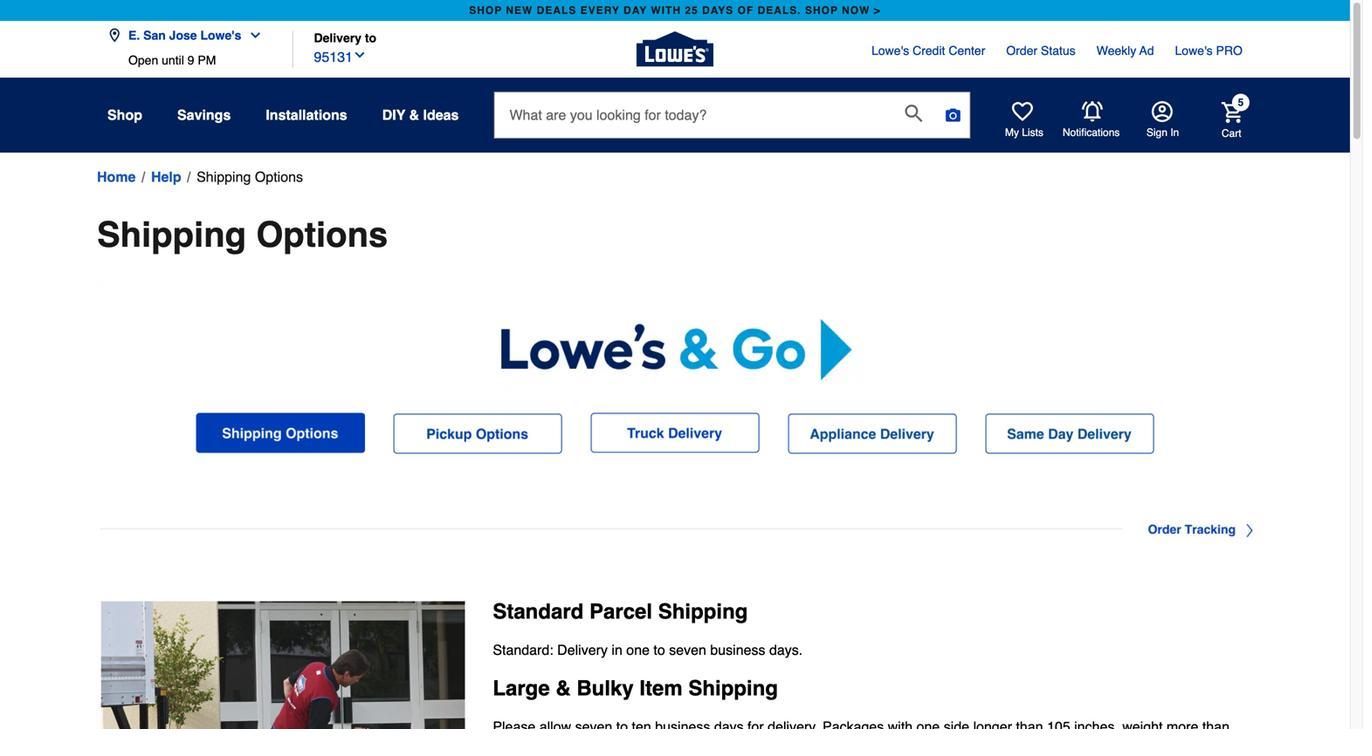 Task type: vqa. For each thing, say whether or not it's contained in the screenshot.
Shop button
yes



Task type: describe. For each thing, give the bounding box(es) containing it.
truck delivery image
[[590, 414, 760, 454]]

status
[[1041, 44, 1076, 58]]

diy & ideas
[[382, 107, 459, 123]]

lowe's for lowe's credit center
[[872, 44, 909, 58]]

location image
[[107, 28, 121, 42]]

shipping down the help link
[[97, 215, 246, 255]]

sign in button
[[1146, 101, 1179, 140]]

95131 button
[[314, 45, 367, 68]]

home
[[97, 169, 136, 185]]

Search Query text field
[[495, 93, 891, 138]]

lowe's pro link
[[1175, 42, 1243, 59]]

large
[[493, 677, 550, 701]]

pro
[[1216, 44, 1243, 58]]

jose
[[169, 28, 197, 42]]

5
[[1238, 96, 1244, 109]]

days
[[702, 4, 734, 17]]

0 vertical spatial options
[[255, 169, 303, 185]]

every
[[580, 4, 620, 17]]

a lowe's associate loading boxes into a lowe's delivery truck. image
[[100, 602, 465, 730]]

chevron down image inside the 95131 button
[[353, 48, 367, 62]]

9
[[187, 53, 194, 67]]

of
[[738, 4, 754, 17]]

shop new deals every day with 25 days of deals. shop now >
[[469, 4, 881, 17]]

lowe's pro
[[1175, 44, 1243, 58]]

savings
[[177, 107, 231, 123]]

lowe's home improvement logo image
[[637, 11, 713, 88]]

sign
[[1146, 127, 1167, 139]]

shop button
[[107, 100, 142, 131]]

2 shop from the left
[[805, 4, 838, 17]]

lists
[[1022, 127, 1043, 139]]

notifications
[[1063, 127, 1120, 139]]

camera image
[[944, 107, 962, 124]]

day
[[623, 4, 647, 17]]

1 horizontal spatial delivery
[[557, 643, 608, 659]]

0 vertical spatial shipping options
[[197, 169, 303, 185]]

diy
[[382, 107, 405, 123]]

installations
[[266, 107, 347, 123]]

seven
[[669, 643, 706, 659]]

pm
[[198, 53, 216, 67]]

parcel
[[589, 600, 652, 624]]

lowe's and go. image
[[97, 282, 1253, 414]]

item
[[639, 677, 683, 701]]

days.
[[769, 643, 803, 659]]

now
[[842, 4, 870, 17]]

shipping down business
[[688, 677, 778, 701]]

deals
[[537, 4, 577, 17]]

1 vertical spatial options
[[256, 215, 388, 255]]

one
[[626, 643, 650, 659]]

bulky
[[577, 677, 634, 701]]

lowe's home improvement cart image
[[1222, 102, 1243, 123]]

cart
[[1222, 127, 1241, 139]]

0 vertical spatial delivery
[[314, 31, 361, 45]]

lowe's home improvement account image
[[1152, 101, 1173, 122]]

deals.
[[758, 4, 801, 17]]

e.
[[128, 28, 140, 42]]

shop
[[107, 107, 142, 123]]



Task type: locate. For each thing, give the bounding box(es) containing it.
weekly ad link
[[1096, 42, 1154, 59]]

1 vertical spatial delivery
[[557, 643, 608, 659]]

diy & ideas button
[[382, 100, 459, 131]]

to
[[365, 31, 376, 45], [654, 643, 665, 659]]

lowe's inside button
[[200, 28, 241, 42]]

help
[[151, 169, 181, 185]]

25
[[685, 4, 698, 17]]

pickup options image
[[393, 414, 562, 454]]

open
[[128, 53, 158, 67]]

1 horizontal spatial &
[[556, 677, 571, 701]]

1 vertical spatial to
[[654, 643, 665, 659]]

lowe's
[[200, 28, 241, 42], [872, 44, 909, 58], [1175, 44, 1213, 58]]

shipping options link
[[197, 167, 303, 188]]

0 vertical spatial to
[[365, 31, 376, 45]]

my lists link
[[1005, 101, 1043, 140]]

0 horizontal spatial chevron down image
[[241, 28, 262, 42]]

lowe's credit center
[[872, 44, 985, 58]]

with
[[651, 4, 681, 17]]

standard
[[493, 600, 584, 624]]

order
[[1006, 44, 1037, 58]]

0 horizontal spatial shop
[[469, 4, 502, 17]]

&
[[409, 107, 419, 123], [556, 677, 571, 701]]

search image
[[905, 105, 922, 122]]

my lists
[[1005, 127, 1043, 139]]

shipping options image
[[196, 414, 365, 455]]

delivery to
[[314, 31, 376, 45]]

standard:
[[493, 643, 553, 659]]

1 shop from the left
[[469, 4, 502, 17]]

shipping inside shipping options link
[[197, 169, 251, 185]]

shop left now
[[805, 4, 838, 17]]

standard: delivery in one to seven business days.
[[493, 643, 803, 659]]

0 horizontal spatial delivery
[[314, 31, 361, 45]]

delivery
[[314, 31, 361, 45], [557, 643, 608, 659]]

lowe's home improvement lists image
[[1012, 101, 1033, 122]]

order status link
[[1006, 42, 1076, 59]]

1 horizontal spatial chevron down image
[[353, 48, 367, 62]]

0 vertical spatial &
[[409, 107, 419, 123]]

shipping options down shipping options link
[[97, 215, 388, 255]]

to up the 95131 button
[[365, 31, 376, 45]]

help link
[[151, 167, 181, 188]]

& for diy
[[409, 107, 419, 123]]

ad
[[1139, 44, 1154, 58]]

shipping options
[[197, 169, 303, 185], [97, 215, 388, 255]]

ideas
[[423, 107, 459, 123]]

1 vertical spatial shipping options
[[97, 215, 388, 255]]

in
[[612, 643, 622, 659]]

lowe's credit center link
[[872, 42, 985, 59]]

credit
[[913, 44, 945, 58]]

0 horizontal spatial lowe's
[[200, 28, 241, 42]]

& right large
[[556, 677, 571, 701]]

None search field
[[494, 92, 971, 155]]

options
[[255, 169, 303, 185], [256, 215, 388, 255]]

chevron down image inside the e. san jose lowe's button
[[241, 28, 262, 42]]

& for large
[[556, 677, 571, 701]]

standard parcel shipping
[[493, 600, 748, 624]]

2 horizontal spatial lowe's
[[1175, 44, 1213, 58]]

0 horizontal spatial to
[[365, 31, 376, 45]]

new
[[506, 4, 533, 17]]

to right one
[[654, 643, 665, 659]]

95131
[[314, 49, 353, 65]]

1 horizontal spatial shop
[[805, 4, 838, 17]]

shop
[[469, 4, 502, 17], [805, 4, 838, 17]]

shipping right help
[[197, 169, 251, 185]]

my
[[1005, 127, 1019, 139]]

open until 9 pm
[[128, 53, 216, 67]]

>
[[874, 4, 881, 17]]

installations button
[[266, 100, 347, 131]]

lowe's for lowe's pro
[[1175, 44, 1213, 58]]

center
[[949, 44, 985, 58]]

business
[[710, 643, 765, 659]]

1 horizontal spatial lowe's
[[872, 44, 909, 58]]

e. san jose lowe's button
[[107, 18, 269, 53]]

weekly ad
[[1096, 44, 1154, 58]]

1 vertical spatial &
[[556, 677, 571, 701]]

chevron down image right jose
[[241, 28, 262, 42]]

sign in
[[1146, 127, 1179, 139]]

shipping options down savings button
[[197, 169, 303, 185]]

shipping up seven
[[658, 600, 748, 624]]

chevron down image
[[241, 28, 262, 42], [353, 48, 367, 62]]

1 horizontal spatial to
[[654, 643, 665, 659]]

san
[[143, 28, 166, 42]]

same-day delivery image
[[985, 414, 1154, 454]]

shipping
[[197, 169, 251, 185], [97, 215, 246, 255], [658, 600, 748, 624], [688, 677, 778, 701]]

shop new deals every day with 25 days of deals. shop now > link
[[466, 0, 884, 21]]

until
[[162, 53, 184, 67]]

large & bulky item shipping
[[493, 677, 778, 701]]

savings button
[[177, 100, 231, 131]]

lowe's home improvement notification center image
[[1082, 101, 1103, 122]]

in
[[1170, 127, 1179, 139]]

shop left the new on the left top
[[469, 4, 502, 17]]

0 horizontal spatial &
[[409, 107, 419, 123]]

order status
[[1006, 44, 1076, 58]]

appliance delivery image
[[788, 414, 957, 454]]

order tracking image
[[97, 509, 1253, 550]]

chevron down image down "delivery to"
[[353, 48, 367, 62]]

lowe's up pm
[[200, 28, 241, 42]]

weekly
[[1096, 44, 1136, 58]]

lowe's left pro
[[1175, 44, 1213, 58]]

e. san jose lowe's
[[128, 28, 241, 42]]

1 vertical spatial chevron down image
[[353, 48, 367, 62]]

0 vertical spatial chevron down image
[[241, 28, 262, 42]]

home link
[[97, 167, 136, 188]]

& inside button
[[409, 107, 419, 123]]

delivery left the 'in'
[[557, 643, 608, 659]]

& right diy
[[409, 107, 419, 123]]

lowe's left credit
[[872, 44, 909, 58]]

delivery up the 95131 button
[[314, 31, 361, 45]]



